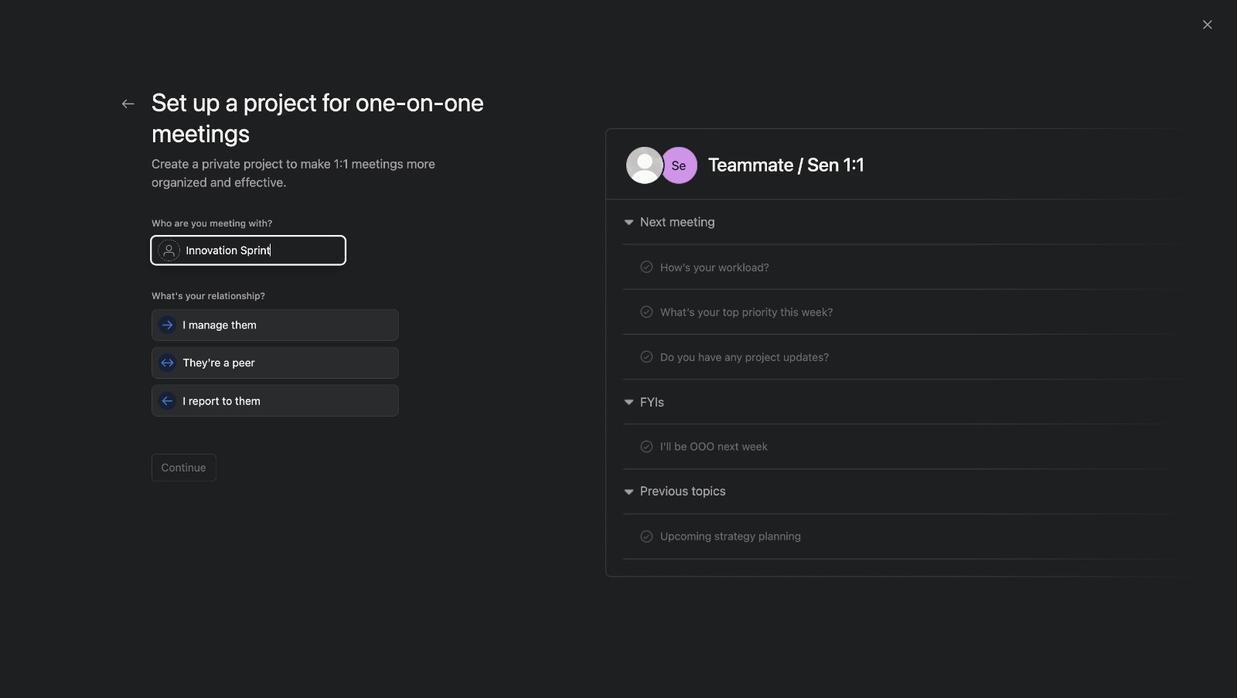 Task type: vqa. For each thing, say whether or not it's contained in the screenshot.
the effort for Completed
no



Task type: describe. For each thing, give the bounding box(es) containing it.
Name or email text field
[[152, 237, 345, 264]]

1 close image from the left
[[1202, 19, 1214, 31]]

global element
[[0, 38, 186, 130]]

this is a preview of your project image
[[591, 118, 1219, 596]]

starred element
[[0, 245, 186, 301]]

projects element
[[0, 301, 186, 406]]

Search templates at My workspace text field
[[19, 68, 353, 96]]



Task type: locate. For each thing, give the bounding box(es) containing it.
teams element
[[0, 406, 186, 462]]

close image
[[1202, 19, 1214, 31], [1202, 19, 1214, 31]]

se image
[[672, 147, 686, 184]]

go back image
[[122, 97, 135, 110]]

list item
[[273, 484, 311, 522]]

2 close image from the left
[[1202, 19, 1214, 31]]



